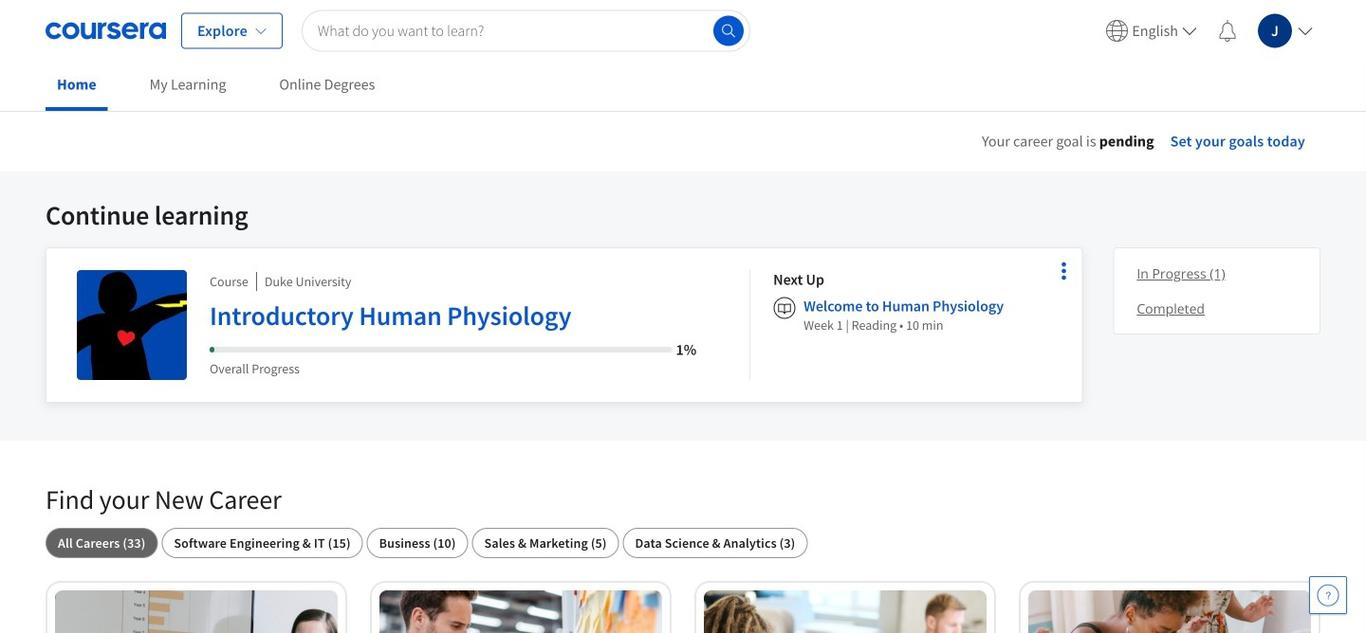Task type: vqa. For each thing, say whether or not it's contained in the screenshot.
BENEFITS
no



Task type: locate. For each thing, give the bounding box(es) containing it.
What do you want to learn? text field
[[302, 10, 750, 52]]

more option for introductory human physiology image
[[1051, 258, 1077, 285]]

career roles collection element
[[34, 453, 1332, 634]]

option group
[[46, 528, 1321, 559]]

None search field
[[302, 10, 750, 52]]

introductory human physiology image
[[77, 270, 187, 380]]

option group inside career roles collection 'element'
[[46, 528, 1321, 559]]

None button
[[46, 528, 158, 559], [162, 528, 363, 559], [367, 528, 468, 559], [472, 528, 619, 559], [623, 528, 808, 559], [46, 528, 158, 559], [162, 528, 363, 559], [367, 528, 468, 559], [472, 528, 619, 559], [623, 528, 808, 559]]



Task type: describe. For each thing, give the bounding box(es) containing it.
coursera image
[[46, 16, 166, 46]]

help center image
[[1317, 584, 1340, 607]]



